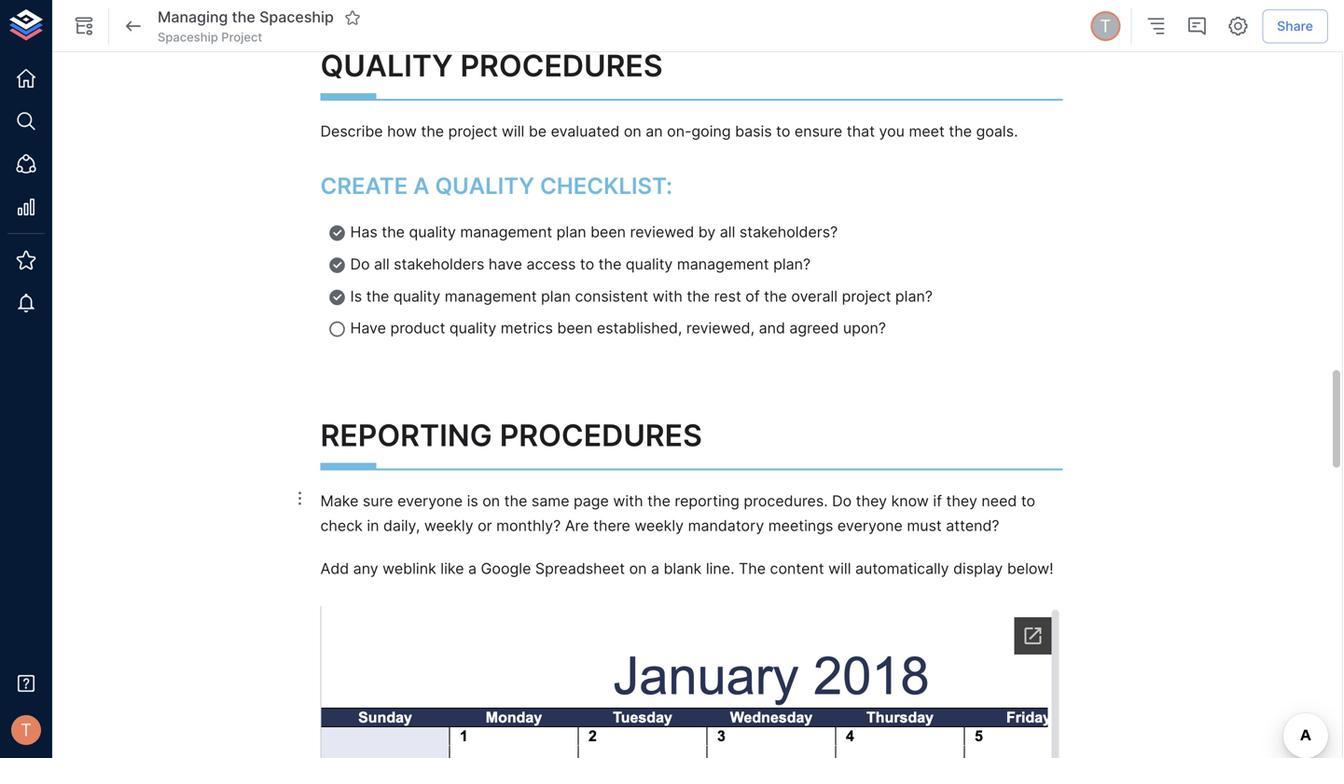Task type: locate. For each thing, give the bounding box(es) containing it.
2 horizontal spatial to
[[1022, 492, 1036, 510]]

show wiki image
[[73, 15, 95, 37]]

checked image
[[328, 256, 347, 275], [328, 288, 347, 307]]

management for consistent
[[445, 287, 537, 305]]

a right 'like'
[[468, 560, 477, 578]]

0 vertical spatial procedures
[[460, 48, 663, 84]]

management
[[460, 223, 553, 241], [677, 255, 769, 273], [445, 287, 537, 305]]

1 horizontal spatial weekly
[[635, 517, 684, 535]]

all right by
[[720, 223, 736, 241]]

spreadsheet
[[535, 560, 625, 578]]

quality right a
[[435, 172, 535, 200]]

overall
[[792, 287, 838, 305]]

meet
[[909, 122, 945, 140]]

the
[[232, 8, 256, 26], [421, 122, 444, 140], [949, 122, 972, 140], [382, 223, 405, 241], [599, 255, 622, 273], [366, 287, 389, 305], [687, 287, 710, 305], [764, 287, 787, 305], [504, 492, 528, 510], [648, 492, 671, 510]]

any
[[353, 560, 378, 578]]

been
[[591, 223, 626, 241], [557, 319, 593, 337]]

1 vertical spatial spaceship
[[158, 30, 218, 44]]

0 horizontal spatial a
[[468, 560, 477, 578]]

ensure
[[795, 122, 843, 140]]

1 horizontal spatial plan?
[[896, 287, 933, 305]]

0 vertical spatial project
[[448, 122, 498, 140]]

sure
[[363, 492, 393, 510]]

all down has
[[374, 255, 390, 273]]

0 vertical spatial quality
[[320, 48, 453, 84]]

to right the basis
[[776, 122, 791, 140]]

quality left 'metrics'
[[450, 319, 497, 337]]

1 vertical spatial t button
[[6, 710, 47, 751]]

checked image down checked image
[[328, 256, 347, 275]]

1 a from the left
[[468, 560, 477, 578]]

to right need in the right of the page
[[1022, 492, 1036, 510]]

on inside make sure everyone is on the same page with the reporting procedures. do they know if they need to check in daily, weekly or monthly? are there weekly mandatory meetings everyone must attend?
[[483, 492, 500, 510]]

quality down favorite image at top left
[[320, 48, 453, 84]]

1 horizontal spatial all
[[720, 223, 736, 241]]

1 horizontal spatial t button
[[1088, 8, 1124, 44]]

0 horizontal spatial everyone
[[398, 492, 463, 510]]

the right of
[[764, 287, 787, 305]]

they left the know
[[856, 492, 887, 510]]

t
[[1100, 16, 1111, 36], [21, 720, 32, 741]]

1 horizontal spatial will
[[829, 560, 851, 578]]

weekly right there
[[635, 517, 684, 535]]

spaceship down managing
[[158, 30, 218, 44]]

if
[[933, 492, 942, 510]]

automatically
[[856, 560, 949, 578]]

quality for been
[[409, 223, 456, 241]]

quality procedures
[[320, 48, 663, 84]]

agreed
[[790, 319, 839, 337]]

project up create a quality checklist: in the top of the page
[[448, 122, 498, 140]]

upon?
[[843, 319, 886, 337]]

plan for consistent
[[541, 287, 571, 305]]

create a quality checklist:
[[320, 172, 673, 200]]

0 horizontal spatial all
[[374, 255, 390, 273]]

0 horizontal spatial will
[[502, 122, 525, 140]]

1 vertical spatial procedures
[[500, 417, 702, 453]]

procedures
[[460, 48, 663, 84], [500, 417, 702, 453]]

0 vertical spatial management
[[460, 223, 553, 241]]

checked image left is at the top left of page
[[328, 288, 347, 307]]

page
[[574, 492, 609, 510]]

have
[[489, 255, 522, 273]]

1 vertical spatial quality
[[435, 172, 535, 200]]

0 horizontal spatial to
[[580, 255, 594, 273]]

procedures.
[[744, 492, 828, 510]]

the up monthly?
[[504, 492, 528, 510]]

you
[[879, 122, 905, 140]]

favorite image
[[344, 9, 361, 26]]

0 vertical spatial plan?
[[774, 255, 811, 273]]

monthly?
[[496, 517, 561, 535]]

evaluated
[[551, 122, 620, 140]]

procedures up page
[[500, 417, 702, 453]]

0 horizontal spatial spaceship
[[158, 30, 218, 44]]

0 vertical spatial all
[[720, 223, 736, 241]]

same
[[532, 492, 570, 510]]

2 a from the left
[[651, 560, 660, 578]]

management up 'rest'
[[677, 255, 769, 273]]

a
[[468, 560, 477, 578], [651, 560, 660, 578]]

have product quality metrics been established, reviewed, and agreed upon?
[[350, 319, 886, 337]]

an
[[646, 122, 663, 140]]

the right how
[[421, 122, 444, 140]]

0 horizontal spatial t
[[21, 720, 32, 741]]

stakeholders
[[394, 255, 485, 273]]

everyone up daily,
[[398, 492, 463, 510]]

1 horizontal spatial t
[[1100, 16, 1111, 36]]

1 horizontal spatial a
[[651, 560, 660, 578]]

in
[[367, 517, 379, 535]]

must
[[907, 517, 942, 535]]

0 horizontal spatial with
[[613, 492, 643, 510]]

checked image for do
[[328, 256, 347, 275]]

0 horizontal spatial do
[[350, 255, 370, 273]]

2 vertical spatial management
[[445, 287, 537, 305]]

managing
[[158, 8, 228, 26]]

will right content on the bottom right
[[829, 560, 851, 578]]

to down has the quality management plan been reviewed by all stakeholders?
[[580, 255, 594, 273]]

on for evaluated
[[624, 122, 642, 140]]

plan
[[557, 223, 587, 241], [541, 287, 571, 305]]

1 vertical spatial checked image
[[328, 288, 347, 307]]

1 vertical spatial t
[[21, 720, 32, 741]]

to
[[776, 122, 791, 140], [580, 255, 594, 273], [1022, 492, 1036, 510]]

quality up product
[[394, 287, 441, 305]]

by
[[699, 223, 716, 241]]

will
[[502, 122, 525, 140], [829, 560, 851, 578]]

quality up stakeholders on the top left of page
[[409, 223, 456, 241]]

need
[[982, 492, 1017, 510]]

spaceship left favorite image at top left
[[259, 8, 334, 26]]

0 vertical spatial with
[[653, 287, 683, 305]]

managing the spaceship
[[158, 8, 334, 26]]

plan up do all stakeholders have access to the quality management plan?
[[557, 223, 587, 241]]

all
[[720, 223, 736, 241], [374, 255, 390, 273]]

quality
[[320, 48, 453, 84], [435, 172, 535, 200]]

they right if
[[947, 492, 978, 510]]

0 vertical spatial to
[[776, 122, 791, 140]]

0 vertical spatial everyone
[[398, 492, 463, 510]]

1 vertical spatial do
[[832, 492, 852, 510]]

2 vertical spatial on
[[629, 560, 647, 578]]

1 vertical spatial on
[[483, 492, 500, 510]]

spaceship
[[259, 8, 334, 26], [158, 30, 218, 44]]

they
[[856, 492, 887, 510], [947, 492, 978, 510]]

with up established,
[[653, 287, 683, 305]]

with inside make sure everyone is on the same page with the reporting procedures. do they know if they need to check in daily, weekly or monthly? are there weekly mandatory meetings everyone must attend?
[[613, 492, 643, 510]]

a left blank on the bottom of the page
[[651, 560, 660, 578]]

on right is on the left of the page
[[483, 492, 500, 510]]

weekly down is on the left of the page
[[424, 517, 474, 535]]

has
[[350, 223, 378, 241]]

1 horizontal spatial everyone
[[838, 517, 903, 535]]

t button
[[1088, 8, 1124, 44], [6, 710, 47, 751]]

been up do all stakeholders have access to the quality management plan?
[[591, 223, 626, 241]]

a
[[414, 172, 430, 200]]

plan?
[[774, 255, 811, 273], [896, 287, 933, 305]]

plan down access on the left of the page
[[541, 287, 571, 305]]

everyone down the know
[[838, 517, 903, 535]]

the left 'rest'
[[687, 287, 710, 305]]

0 vertical spatial been
[[591, 223, 626, 241]]

been right 'metrics'
[[557, 319, 593, 337]]

procedures up evaluated
[[460, 48, 663, 84]]

1 vertical spatial with
[[613, 492, 643, 510]]

0 vertical spatial spaceship
[[259, 8, 334, 26]]

product
[[390, 319, 445, 337]]

quality for established,
[[450, 319, 497, 337]]

will left be on the left top of the page
[[502, 122, 525, 140]]

there
[[593, 517, 631, 535]]

0 horizontal spatial weekly
[[424, 517, 474, 535]]

everyone
[[398, 492, 463, 510], [838, 517, 903, 535]]

management down have
[[445, 287, 537, 305]]

2 checked image from the top
[[328, 288, 347, 307]]

1 horizontal spatial spaceship
[[259, 8, 334, 26]]

on left blank on the bottom of the page
[[629, 560, 647, 578]]

management up have
[[460, 223, 553, 241]]

quality
[[409, 223, 456, 241], [626, 255, 673, 273], [394, 287, 441, 305], [450, 319, 497, 337]]

0 vertical spatial checked image
[[328, 256, 347, 275]]

0 vertical spatial on
[[624, 122, 642, 140]]

0 vertical spatial plan
[[557, 223, 587, 241]]

describe
[[320, 122, 383, 140]]

the right is at the top left of page
[[366, 287, 389, 305]]

1 vertical spatial project
[[842, 287, 891, 305]]

0 horizontal spatial plan?
[[774, 255, 811, 273]]

1 checked image from the top
[[328, 256, 347, 275]]

1 horizontal spatial do
[[832, 492, 852, 510]]

on left an
[[624, 122, 642, 140]]

do
[[350, 255, 370, 273], [832, 492, 852, 510]]

0 vertical spatial t
[[1100, 16, 1111, 36]]

0 horizontal spatial they
[[856, 492, 887, 510]]

reviewed,
[[687, 319, 755, 337]]

established,
[[597, 319, 682, 337]]

basis
[[735, 122, 772, 140]]

project up 'upon?'
[[842, 287, 891, 305]]

do down has
[[350, 255, 370, 273]]

2 vertical spatial to
[[1022, 492, 1036, 510]]

mandatory
[[688, 517, 764, 535]]

1 horizontal spatial they
[[947, 492, 978, 510]]

how
[[387, 122, 417, 140]]

project
[[448, 122, 498, 140], [842, 287, 891, 305]]

do up the meetings
[[832, 492, 852, 510]]

0 horizontal spatial t button
[[6, 710, 47, 751]]

add any weblink like a google spreadsheet on a blank line. the content will automatically display below!
[[320, 560, 1054, 578]]

1 weekly from the left
[[424, 517, 474, 535]]

with up there
[[613, 492, 643, 510]]

1 vertical spatial plan
[[541, 287, 571, 305]]

with
[[653, 287, 683, 305], [613, 492, 643, 510]]

0 horizontal spatial project
[[448, 122, 498, 140]]

goals.
[[977, 122, 1018, 140]]



Task type: describe. For each thing, give the bounding box(es) containing it.
quality for consistent
[[394, 287, 441, 305]]

blank
[[664, 560, 702, 578]]

that
[[847, 122, 875, 140]]

1 horizontal spatial to
[[776, 122, 791, 140]]

has the quality management plan been reviewed by all stakeholders?
[[350, 223, 838, 241]]

quality up "is the quality management plan consistent with the rest of the overall project plan?"
[[626, 255, 673, 273]]

meetings
[[769, 517, 834, 535]]

reporting
[[675, 492, 740, 510]]

procedures for quality procedures
[[460, 48, 663, 84]]

share
[[1278, 18, 1314, 34]]

be
[[529, 122, 547, 140]]

line.
[[706, 560, 735, 578]]

metrics
[[501, 319, 553, 337]]

1 vertical spatial all
[[374, 255, 390, 273]]

checked image
[[328, 224, 347, 243]]

table of contents image
[[1145, 15, 1167, 37]]

going
[[692, 122, 731, 140]]

daily,
[[383, 517, 420, 535]]

on-
[[667, 122, 692, 140]]

weblink
[[383, 560, 436, 578]]

spaceship project link
[[158, 29, 262, 46]]

check
[[320, 517, 363, 535]]

stakeholders?
[[740, 223, 838, 241]]

1 they from the left
[[856, 492, 887, 510]]

make sure everyone is on the same page with the reporting procedures. do they know if they need to check in daily, weekly or monthly? are there weekly mandatory meetings everyone must attend?
[[320, 492, 1040, 535]]

spaceship project
[[158, 30, 262, 44]]

rest
[[714, 287, 742, 305]]

is
[[350, 287, 362, 305]]

the right has
[[382, 223, 405, 241]]

reporting procedures
[[320, 417, 702, 453]]

settings image
[[1227, 15, 1250, 37]]

and
[[759, 319, 786, 337]]

do inside make sure everyone is on the same page with the reporting procedures. do they know if they need to check in daily, weekly or monthly? are there weekly mandatory meetings everyone must attend?
[[832, 492, 852, 510]]

checked image for is
[[328, 288, 347, 307]]

below!
[[1008, 560, 1054, 578]]

the up consistent
[[599, 255, 622, 273]]

create
[[320, 172, 408, 200]]

the right meet
[[949, 122, 972, 140]]

know
[[892, 492, 929, 510]]

attend?
[[946, 517, 1000, 535]]

do all stakeholders have access to the quality management plan?
[[350, 255, 811, 273]]

1 vertical spatial everyone
[[838, 517, 903, 535]]

management for been
[[460, 223, 553, 241]]

1 vertical spatial management
[[677, 255, 769, 273]]

reporting
[[320, 417, 492, 453]]

consistent
[[575, 287, 649, 305]]

1 vertical spatial will
[[829, 560, 851, 578]]

of
[[746, 287, 760, 305]]

google
[[481, 560, 531, 578]]

comments image
[[1186, 15, 1209, 37]]

have
[[350, 319, 386, 337]]

like
[[441, 560, 464, 578]]

describe how the project will be evaluated on an on-going basis to ensure that you meet the goals.
[[320, 122, 1018, 140]]

are
[[565, 517, 589, 535]]

checklist:
[[540, 172, 673, 200]]

or
[[478, 517, 492, 535]]

is the quality management plan consistent with the rest of the overall project plan?
[[350, 287, 933, 305]]

0 vertical spatial do
[[350, 255, 370, 273]]

display
[[954, 560, 1003, 578]]

access
[[527, 255, 576, 273]]

add
[[320, 560, 349, 578]]

content
[[770, 560, 824, 578]]

project
[[221, 30, 262, 44]]

procedures for reporting procedures
[[500, 417, 702, 453]]

to inside make sure everyone is on the same page with the reporting procedures. do they know if they need to check in daily, weekly or monthly? are there weekly mandatory meetings everyone must attend?
[[1022, 492, 1036, 510]]

1 vertical spatial to
[[580, 255, 594, 273]]

0 vertical spatial will
[[502, 122, 525, 140]]

the up project
[[232, 8, 256, 26]]

the left reporting
[[648, 492, 671, 510]]

on for spreadsheet
[[629, 560, 647, 578]]

reviewed
[[630, 223, 694, 241]]

is
[[467, 492, 478, 510]]

1 horizontal spatial with
[[653, 287, 683, 305]]

unchecked image
[[328, 320, 347, 339]]

2 weekly from the left
[[635, 517, 684, 535]]

share button
[[1263, 9, 1329, 43]]

1 horizontal spatial project
[[842, 287, 891, 305]]

1 vertical spatial plan?
[[896, 287, 933, 305]]

the
[[739, 560, 766, 578]]

make
[[320, 492, 359, 510]]

2 they from the left
[[947, 492, 978, 510]]

1 vertical spatial been
[[557, 319, 593, 337]]

plan for been
[[557, 223, 587, 241]]

go back image
[[122, 15, 145, 37]]

0 vertical spatial t button
[[1088, 8, 1124, 44]]



Task type: vqa. For each thing, say whether or not it's contained in the screenshot.
CREATE
yes



